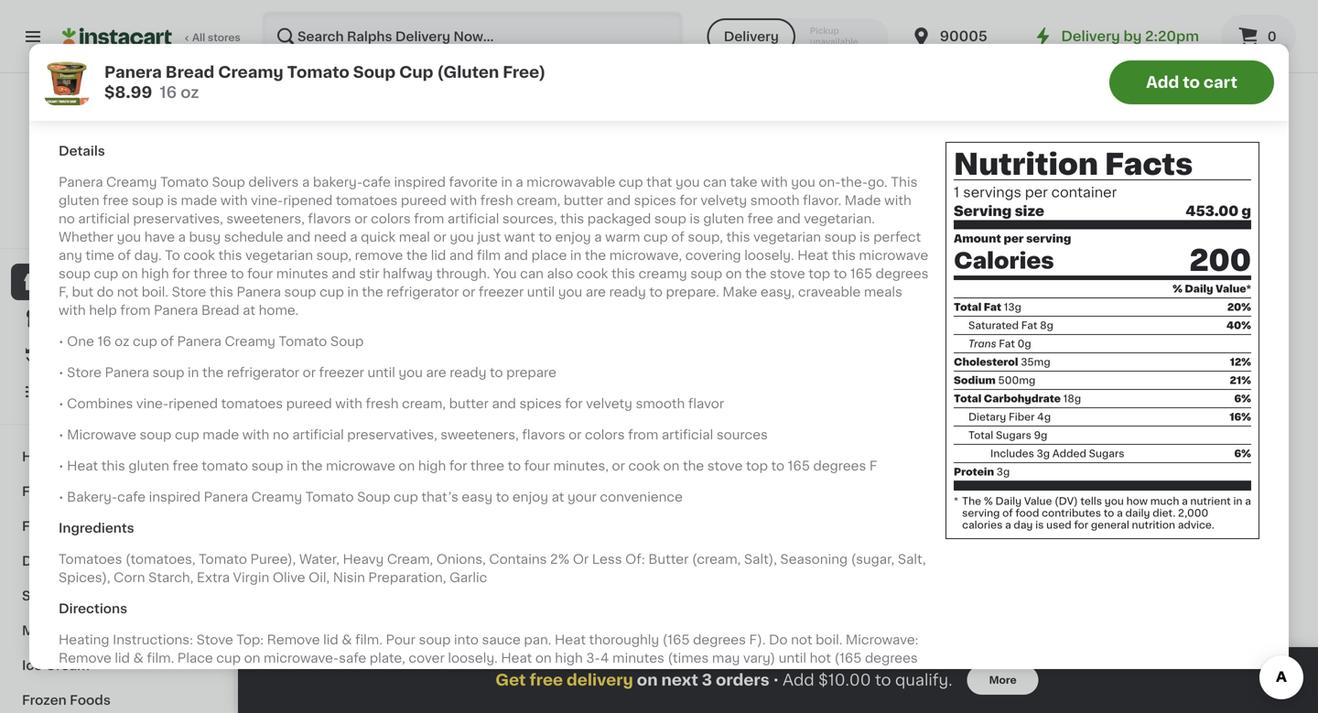 Task type: locate. For each thing, give the bounding box(es) containing it.
1 horizontal spatial 25
[[786, 28, 799, 38]]

panera down details
[[59, 176, 103, 188]]

0 horizontal spatial tomatoes
[[221, 397, 283, 410]]

made
[[181, 194, 217, 207], [203, 428, 239, 441]]

free) for panera bread creamy tomato soup cup (gluten free) $8.99 16 oz
[[503, 65, 546, 80]]

real
[[470, 377, 498, 389]]

the down noodle
[[301, 460, 323, 472]]

serving
[[954, 205, 1012, 218]]

dairy & eggs link
[[11, 544, 223, 579]]

sauce
[[445, 395, 485, 408]]

free) inside panera bread autumn squash soup (gluten free)
[[1126, 413, 1160, 426]]

● serves 4
[[789, 448, 843, 458]]

ralphs delivery now logo image
[[76, 95, 157, 176]]

2 vertical spatial (gluten
[[615, 432, 663, 444]]

with down favorite at the left top of page
[[450, 194, 477, 207]]

1 horizontal spatial bubbies sauerkraut 25 oz
[[786, 10, 911, 38]]

24
[[275, 431, 288, 441]]

sweeteners, inside panera creamy tomato soup delivers a bakery-cafe inspired favorite in a microwavable cup that you can take with you on-the-go. this gluten free soup is made with vine-ripened tomatoes pureed with fresh cream, butter and spices for velvety smooth flavor. made with no artificial preservatives, sweeteners, flavors or colors from artificial sources, this packaged soup is gluten free and vegetarian. whether you have a busy schedule and need a quick meal or you just want to enjoy a warm cup of soup, this vegetarian soup is perfect any time of day. to cook this vegetarian soup, remove the lid and film and place in the microwave, covering loosely. heat this microwave soup cup on high for three to four minutes and stir halfway through. you can also cook this creamy soup on the stove top to 165 degrees f, but do not boil. store this panera soup cup in the refrigerator or freezer until you are ready to prepare. make easy, craveable meals with help from panera bread at home.
[[227, 212, 305, 225]]

0 vertical spatial 4
[[836, 448, 843, 458]]

add for add button underneath microwavable
[[559, 203, 586, 215]]

free) inside panera bread creamy tomato soup cup (gluten free) $8.99 16 oz
[[503, 65, 546, 80]]

0 horizontal spatial per
[[1004, 234, 1024, 244]]

container down vary)
[[723, 670, 784, 683]]

high left the 3-
[[555, 652, 583, 665]]

add for add button underneath take
[[730, 203, 756, 215]]

pureed up meal
[[401, 194, 447, 207]]

vine- down delivers on the top
[[251, 194, 283, 207]]

$ inside $ 9 49
[[960, 353, 966, 363]]

next
[[662, 673, 699, 688]]

foods right prepared
[[373, 130, 435, 149]]

2 horizontal spatial gluten
[[704, 212, 744, 225]]

1 vertical spatial by
[[531, 670, 547, 683]]

1 vertical spatial daily
[[996, 496, 1022, 506]]

includes 3g added sugars
[[991, 449, 1125, 459]]

onions,
[[437, 553, 486, 566]]

(gluten inside panera bread autumn squash soup (gluten free)
[[1214, 395, 1262, 408]]

nutrition
[[954, 150, 1099, 179]]

& inside season brand sardines, skinless & boneless
[[1012, 29, 1022, 41]]

or right 8
[[303, 366, 316, 379]]

1 vertical spatial fresh
[[366, 397, 399, 410]]

on down day.
[[122, 267, 138, 280]]

add button down 'this'
[[865, 193, 936, 225]]

product group containing 9
[[956, 187, 1112, 407]]

0 horizontal spatial fresh
[[366, 397, 399, 410]]

the down meal
[[407, 249, 428, 262]]

loosely. inside panera creamy tomato soup delivers a bakery-cafe inspired favorite in a microwavable cup that you can take with you on-the-go. this gluten free soup is made with vine-ripened tomatoes pureed with fresh cream, butter and spices for velvety smooth flavor. made with no artificial preservatives, sweeteners, flavors or colors from artificial sources, this packaged soup is gluten free and vegetarian. whether you have a busy schedule and need a quick meal or you just want to enjoy a warm cup of soup, this vegetarian soup is perfect any time of day. to cook this vegetarian soup, remove the lid and film and place in the microwave, covering loosely. heat this microwave soup cup on high for three to four minutes and stir halfway through. you can also cook this creamy soup on the stove top to 165 degrees f, but do not boil. store this panera soup cup in the refrigerator or freezer until you are ready to prepare. make easy, craveable meals with help from panera bread at home.
[[745, 249, 795, 262]]

brand
[[1007, 10, 1045, 23]]

0 vertical spatial enjoy
[[555, 231, 591, 243]]

velvety down green
[[586, 397, 633, 410]]

saturated fat 8g
[[969, 321, 1054, 331]]

three down busy
[[193, 267, 227, 280]]

& inside dairy & eggs link
[[61, 555, 71, 568]]

1 horizontal spatial four
[[524, 460, 550, 472]]

0 horizontal spatial 25
[[615, 28, 628, 38]]

2 vertical spatial cook
[[629, 460, 660, 472]]

spices),
[[59, 571, 110, 584]]

view for view all (60+)
[[1078, 133, 1110, 146]]

extra
[[197, 571, 230, 584]]

16 inside panera bread creamy tomato soup cup (gluten free) $8.99 16 oz
[[160, 85, 177, 100]]

cup inside panera bread creamy tomato soup cup (gluten free) $8.99 16 oz
[[399, 65, 434, 80]]

soup inside heating instructions: stove top: remove lid & film. pour soup into sauce pan. heat thoroughly (165 degrees f). do not boil. microwave: remove lid & film. place cup on microwave-safe plate, cover loosely. heat on high 3-4 minutes (times may vary) until hot (165 degrees f), stir halfway through. let stand 1 minute in microwave carefully remove by the plate. caution! soup & container will be very hot.
[[419, 634, 451, 646]]

hot.
[[862, 670, 887, 683]]

0 vertical spatial ready
[[609, 286, 646, 298]]

through.
[[436, 267, 490, 280], [155, 670, 209, 683]]

1 6% from the top
[[1235, 394, 1252, 404]]

remove inside heating instructions: stove top: remove lid & film. pour soup into sauce pan. heat thoroughly (165 degrees f). do not boil. microwave: remove lid & film. place cup on microwave-safe plate, cover loosely. heat on high 3-4 minutes (times may vary) until hot (165 degrees f), stir halfway through. let stand 1 minute in microwave carefully remove by the plate. caution! soup & container will be very hot.
[[479, 670, 528, 683]]

• bakery-cafe inspired panera creamy tomato soup cup that's easy to enjoy at your convenience
[[59, 491, 683, 504]]

through. inside panera creamy tomato soup delivers a bakery-cafe inspired favorite in a microwavable cup that you can take with you on-the-go. this gluten free soup is made with vine-ripened tomatoes pureed with fresh cream, butter and spices for velvety smooth flavor. made with no artificial preservatives, sweeteners, flavors or colors from artificial sources, this packaged soup is gluten free and vegetarian. whether you have a busy schedule and need a quick meal or you just want to enjoy a warm cup of soup, this vegetarian soup is perfect any time of day. to cook this vegetarian soup, remove the lid and film and place in the microwave, covering loosely. heat this microwave soup cup on high for three to four minutes and stir halfway through. you can also cook this creamy soup on the stove top to 165 degrees f, but do not boil. store this panera soup cup in the refrigerator or freezer until you are ready to prepare. make easy, craveable meals with help from panera bread at home.
[[436, 267, 490, 280]]

this
[[561, 212, 584, 225], [727, 231, 751, 243], [218, 249, 242, 262], [832, 249, 856, 262], [612, 267, 636, 280], [210, 286, 233, 298], [101, 460, 125, 472]]

1 vertical spatial %
[[984, 496, 993, 506]]

1 horizontal spatial loosely.
[[745, 249, 795, 262]]

delivery inside delivery button
[[724, 30, 779, 43]]

with right take
[[761, 176, 788, 188]]

flavors down "(13)"
[[522, 428, 566, 441]]

& down instructions:
[[133, 652, 144, 665]]

2 pickles from the left
[[1126, 29, 1172, 41]]

(gluten for panera bread creamy tomato soup cup (gluten free) $8.99 16 oz
[[437, 65, 499, 80]]

0 vertical spatial stove
[[770, 267, 806, 280]]

cup inside panera bread creamy tomato soup cup (gluten free)
[[704, 413, 730, 426]]

1 horizontal spatial spices
[[634, 194, 677, 207]]

fresh inside panera creamy tomato soup delivers a bakery-cafe inspired favorite in a microwavable cup that you can take with you on-the-go. this gluten free soup is made with vine-ripened tomatoes pureed with fresh cream, butter and spices for velvety smooth flavor. made with no artificial preservatives, sweeteners, flavors or colors from artificial sources, this packaged soup is gluten free and vegetarian. whether you have a busy schedule and need a quick meal or you just want to enjoy a warm cup of soup, this vegetarian soup is perfect any time of day. to cook this vegetarian soup, remove the lid and film and place in the microwave, covering loosely. heat this microwave soup cup on high for three to four minutes and stir halfway through. you can also cook this creamy soup on the stove top to 165 degrees f, but do not boil. store this panera soup cup in the refrigerator or freezer until you are ready to prepare. make easy, craveable meals with help from panera bread at home.
[[480, 194, 514, 207]]

1 vertical spatial are
[[426, 366, 447, 379]]

cup
[[619, 176, 643, 188], [644, 231, 668, 243], [94, 267, 118, 280], [320, 286, 344, 298], [133, 335, 157, 348], [175, 428, 199, 441], [394, 491, 418, 504], [216, 652, 241, 665]]

2 dill from the left
[[1231, 10, 1252, 23]]

6%
[[1235, 394, 1252, 404], [1235, 449, 1252, 459]]

0 vertical spatial cafe
[[363, 176, 391, 188]]

microwave-
[[264, 652, 339, 665]]

1 vertical spatial total
[[954, 394, 982, 404]]

0 horizontal spatial sauerkraut
[[672, 10, 741, 23]]

1 horizontal spatial freezer
[[479, 286, 524, 298]]

0 horizontal spatial at
[[243, 304, 256, 317]]

0 horizontal spatial store
[[67, 366, 102, 379]]

• left combines
[[59, 397, 64, 410]]

foods
[[373, 130, 435, 149], [70, 694, 111, 707]]

fresh for fresh vegetables
[[22, 485, 59, 498]]

saturated
[[969, 321, 1019, 331]]

now
[[155, 182, 185, 195]]

1 horizontal spatial cream,
[[517, 194, 561, 207]]

2 sauerkraut from the left
[[842, 10, 911, 23]]

1 vertical spatial minutes
[[613, 652, 665, 665]]

fresh for fresh fruit
[[22, 520, 59, 533]]

2 25 from the left
[[786, 28, 799, 38]]

1 horizontal spatial fresh
[[480, 194, 514, 207]]

• up the fresh fruit at the left bottom of page
[[59, 491, 64, 504]]

hot
[[810, 652, 832, 665]]

add button up 200
[[1206, 193, 1277, 225]]

dietary
[[969, 412, 1007, 422]]

bread inside panera bread creamy tomato soup cup (gluten free) $8.99 16 oz
[[166, 65, 215, 80]]

through. down place at the left bottom of the page
[[155, 670, 209, 683]]

directions
[[59, 602, 127, 615]]

ingredients
[[59, 522, 134, 535]]

at
[[243, 304, 256, 317], [552, 491, 565, 504]]

per for servings
[[1025, 186, 1048, 199]]

sponsored badge image for product group containing 14
[[445, 460, 500, 471]]

1 horizontal spatial by
[[1124, 30, 1142, 43]]

product group
[[445, 0, 601, 75], [786, 0, 941, 57], [1126, 0, 1282, 75], [275, 187, 430, 443], [445, 187, 601, 475], [615, 187, 771, 513], [786, 187, 941, 477], [956, 187, 1112, 407], [1126, 187, 1282, 477], [275, 605, 430, 713], [445, 605, 601, 713], [615, 605, 771, 713], [786, 605, 941, 713], [1126, 605, 1282, 713]]

made up busy
[[181, 194, 217, 207]]

$ for 9
[[960, 353, 966, 363]]

2 horizontal spatial (gluten
[[1214, 395, 1262, 408]]

% left value*
[[1173, 284, 1183, 294]]

1 vertical spatial freezer
[[319, 366, 364, 379]]

1 horizontal spatial dill
[[1231, 10, 1252, 23]]

minutes up caution!
[[613, 652, 665, 665]]

product group containing 14
[[445, 187, 601, 475]]

2 bubbies sauerkraut 25 oz from the left
[[786, 10, 911, 38]]

very
[[831, 670, 859, 683]]

film. up safe
[[355, 634, 383, 646]]

stand
[[237, 670, 273, 683]]

0 vertical spatial smooth
[[751, 194, 800, 207]]

stir right 'f),'
[[78, 670, 99, 683]]

bread inside panera bread autumn squash soup (gluten free)
[[1174, 377, 1212, 389]]

not right do at the bottom of the page
[[791, 634, 813, 646]]

a left day
[[1006, 520, 1012, 530]]

sponsored badge image
[[786, 42, 841, 52], [445, 60, 500, 71], [1126, 60, 1182, 71], [445, 460, 500, 471], [786, 462, 841, 472], [1126, 462, 1182, 472]]

product group containing bubbies sauerkraut
[[786, 0, 941, 57]]

shop link
[[11, 264, 223, 300]]

but
[[72, 286, 94, 298]]

freezer
[[479, 286, 524, 298], [319, 366, 364, 379]]

fat up "saturated"
[[984, 302, 1002, 312]]

1 horizontal spatial remove
[[267, 634, 320, 646]]

3-
[[586, 652, 601, 665]]

5 bubbies from the left
[[1126, 10, 1179, 23]]

minutes inside panera creamy tomato soup delivers a bakery-cafe inspired favorite in a microwavable cup that you can take with you on-the-go. this gluten free soup is made with vine-ripened tomatoes pureed with fresh cream, butter and spices for velvety smooth flavor. made with no artificial preservatives, sweeteners, flavors or colors from artificial sources, this packaged soup is gluten free and vegetarian. whether you have a busy schedule and need a quick meal or you just want to enjoy a warm cup of soup, this vegetarian soup is perfect any time of day. to cook this vegetarian soup, remove the lid and film and place in the microwave, covering loosely. heat this microwave soup cup on high for three to four minutes and stir halfway through. you can also cook this creamy soup on the stove top to 165 degrees f, but do not boil. store this panera soup cup in the refrigerator or freezer until you are ready to prepare. make easy, craveable meals with help from panera bread at home.
[[276, 267, 328, 280]]

advice.
[[1178, 520, 1215, 530]]

item carousel region
[[275, 121, 1282, 524], [275, 539, 1282, 713]]

four
[[247, 267, 273, 280], [524, 460, 550, 472]]

2 kosher from the left
[[1182, 10, 1228, 23]]

for down green
[[565, 397, 583, 410]]

1 vertical spatial remove
[[59, 652, 112, 665]]

heating instructions: stove top: remove lid & film. pour soup into sauce pan. heat thoroughly (165 degrees f). do not boil. microwave: remove lid & film. place cup on microwave-safe plate, cover loosely. heat on high 3-4 minutes (times may vary) until hot (165 degrees f), stir halfway through. let stand 1 minute in microwave carefully remove by the plate. caution! soup & container will be very hot.
[[59, 634, 919, 683]]

bread for panera bread creamy tomato soup cup (gluten free) $8.99 16 oz
[[166, 65, 215, 80]]

heat right pan.
[[555, 634, 586, 646]]

top inside panera creamy tomato soup delivers a bakery-cafe inspired favorite in a microwavable cup that you can take with you on-the-go. this gluten free soup is made with vine-ripened tomatoes pureed with fresh cream, butter and spices for velvety smooth flavor. made with no artificial preservatives, sweeteners, flavors or colors from artificial sources, this packaged soup is gluten free and vegetarian. whether you have a busy schedule and need a quick meal or you just want to enjoy a warm cup of soup, this vegetarian soup is perfect any time of day. to cook this vegetarian soup, remove the lid and film and place in the microwave, covering loosely. heat this microwave soup cup on high for three to four minutes and stir halfway through. you can also cook this creamy soup on the stove top to 165 degrees f, but do not boil. store this panera soup cup in the refrigerator or freezer until you are ready to prepare. make easy, craveable meals with help from panera bread at home.
[[809, 267, 831, 280]]

1 horizontal spatial preservatives,
[[347, 428, 437, 441]]

remove down 'heating'
[[59, 652, 112, 665]]

fat for trans
[[999, 339, 1015, 349]]

0 horizontal spatial cream,
[[402, 397, 446, 410]]

1 horizontal spatial butter
[[564, 194, 604, 207]]

ready
[[609, 286, 646, 298], [450, 366, 487, 379]]

0 vertical spatial no
[[59, 212, 75, 225]]

heavy
[[343, 553, 384, 566]]

0 horizontal spatial remove
[[355, 249, 403, 262]]

1 horizontal spatial vegetarian
[[754, 231, 821, 243]]

container
[[1052, 186, 1117, 199], [723, 670, 784, 683]]

four inside panera creamy tomato soup delivers a bakery-cafe inspired favorite in a microwavable cup that you can take with you on-the-go. this gluten free soup is made with vine-ripened tomatoes pureed with fresh cream, butter and spices for velvety smooth flavor. made with no artificial preservatives, sweeteners, flavors or colors from artificial sources, this packaged soup is gluten free and vegetarian. whether you have a busy schedule and need a quick meal or you just want to enjoy a warm cup of soup, this vegetarian soup is perfect any time of day. to cook this vegetarian soup, remove the lid and film and place in the microwave, covering loosely. heat this microwave soup cup on high for three to four minutes and stir halfway through. you can also cook this creamy soup on the stove top to 165 degrees f, but do not boil. store this panera soup cup in the refrigerator or freezer until you are ready to prepare. make easy, craveable meals with help from panera bread at home.
[[247, 267, 273, 280]]

cream,
[[517, 194, 561, 207], [402, 397, 446, 410]]

1 dill from the left
[[379, 10, 400, 23]]

(gluten up convenience
[[615, 432, 663, 444]]

prepared
[[275, 130, 368, 149]]

not inside heating instructions: stove top: remove lid & film. pour soup into sauce pan. heat thoroughly (165 degrees f). do not boil. microwave: remove lid & film. place cup on microwave-safe plate, cover loosely. heat on high 3-4 minutes (times may vary) until hot (165 degrees f), stir halfway through. let stand 1 minute in microwave carefully remove by the plate. caution! soup & container will be very hot.
[[791, 634, 813, 646]]

sponsored badge image for product group containing bubbies sauerkraut
[[786, 42, 841, 52]]

0 horizontal spatial cup
[[399, 65, 434, 80]]

daily up food
[[996, 496, 1022, 506]]

1 horizontal spatial cook
[[577, 267, 608, 280]]

boil. up hot
[[816, 634, 843, 646]]

2 bubbies from the left
[[445, 10, 498, 23]]

heat up chicken
[[351, 377, 383, 389]]

1 horizontal spatial refrigerator
[[387, 286, 459, 298]]

until inside heating instructions: stove top: remove lid & film. pour soup into sauce pan. heat thoroughly (165 degrees f). do not boil. microwave: remove lid & film. place cup on microwave-safe plate, cover loosely. heat on high 3-4 minutes (times may vary) until hot (165 degrees f), stir halfway through. let stand 1 minute in microwave carefully remove by the plate. caution! soup & container will be very hot.
[[779, 652, 807, 665]]

kosher up 2:20pm
[[1182, 10, 1228, 23]]

4
[[836, 448, 843, 458], [601, 652, 609, 665]]

2
[[109, 43, 115, 53], [717, 43, 723, 53], [666, 466, 672, 476]]

and left need
[[287, 231, 311, 243]]

the up see eligible items
[[683, 460, 704, 472]]

inspired up the (tomatoes,
[[149, 491, 201, 504]]

0 vertical spatial preservatives,
[[133, 212, 223, 225]]

or right 'minutes,'
[[612, 460, 625, 472]]

2 item carousel region from the top
[[275, 539, 1282, 713]]

1 vertical spatial inspired
[[149, 491, 201, 504]]

per for amount
[[1004, 234, 1024, 244]]

or
[[573, 553, 589, 566]]

salt),
[[744, 553, 777, 566]]

2 fresh from the top
[[22, 520, 59, 533]]

soup up prepared foods and meals link
[[353, 65, 396, 80]]

creamy inside panera bread creamy tomato soup cup (gluten free)
[[704, 395, 755, 408]]

until
[[527, 286, 555, 298], [368, 366, 395, 379], [779, 652, 807, 665]]

on up make
[[726, 267, 742, 280]]

• for • heat this gluten free tomato soup in the microwave on high for three to four minutes, or cook on the stove top to 165 degrees f
[[59, 460, 64, 472]]

or
[[355, 212, 368, 225], [434, 231, 447, 243], [462, 286, 476, 298], [303, 366, 316, 379], [569, 428, 582, 441], [612, 460, 625, 472]]

soup down • one 16 oz cup of panera creamy tomato soup at the left of the page
[[152, 366, 185, 379]]

velvety inside panera creamy tomato soup delivers a bakery-cafe inspired favorite in a microwavable cup that you can take with you on-the-go. this gluten free soup is made with vine-ripened tomatoes pureed with fresh cream, butter and spices for velvety smooth flavor. made with no artificial preservatives, sweeteners, flavors or colors from artificial sources, this packaged soup is gluten free and vegetarian. whether you have a busy schedule and need a quick meal or you just want to enjoy a warm cup of soup, this vegetarian soup is perfect any time of day. to cook this vegetarian soup, remove the lid and film and place in the microwave, covering loosely. heat this microwave soup cup on high for three to four minutes and stir halfway through. you can also cook this creamy soup on the stove top to 165 degrees f, but do not boil. store this panera soup cup in the refrigerator or freezer until you are ready to prepare. make easy, craveable meals with help from panera bread at home.
[[701, 194, 747, 207]]

eggs
[[75, 555, 108, 568]]

creamy
[[218, 65, 284, 80], [106, 176, 157, 188], [225, 335, 276, 348], [704, 395, 755, 408], [252, 491, 302, 504]]

policy
[[128, 204, 160, 214]]

creamy inside panera bread creamy tomato soup cup (gluten free) $8.99 16 oz
[[218, 65, 284, 80]]

pickles inside product group
[[1126, 29, 1172, 41]]

free inside treatment tracker modal dialog
[[530, 673, 563, 688]]

tomato up prepared
[[287, 65, 350, 80]]

total up "saturated"
[[954, 302, 982, 312]]

1 horizontal spatial daily
[[1185, 284, 1214, 294]]

high inside heating instructions: stove top: remove lid & film. pour soup into sauce pan. heat thoroughly (165 degrees f). do not boil. microwave: remove lid & film. place cup on microwave-safe plate, cover loosely. heat on high 3-4 minutes (times may vary) until hot (165 degrees f), stir halfway through. let stand 1 minute in microwave carefully remove by the plate. caution! soup & container will be very hot.
[[555, 652, 583, 665]]

halfway inside panera creamy tomato soup delivers a bakery-cafe inspired favorite in a microwavable cup that you can take with you on-the-go. this gluten free soup is made with vine-ripened tomatoes pureed with fresh cream, butter and spices for velvety smooth flavor. made with no artificial preservatives, sweeteners, flavors or colors from artificial sources, this packaged soup is gluten free and vegetarian. whether you have a busy schedule and need a quick meal or you just want to enjoy a warm cup of soup, this vegetarian soup is perfect any time of day. to cook this vegetarian soup, remove the lid and film and place in the microwave, covering loosely. heat this microwave soup cup on high for three to four minutes and stir halfway through. you can also cook this creamy soup on the stove top to 165 degrees f, but do not boil. store this panera soup cup in the refrigerator or freezer until you are ready to prepare. make easy, craveable meals with help from panera bread at home.
[[383, 267, 433, 280]]

panera down tomato
[[204, 491, 248, 504]]

1 horizontal spatial three
[[471, 460, 505, 472]]

three up easy
[[471, 460, 505, 472]]

2 $ from the left
[[1130, 353, 1137, 363]]

delivery inside 'delivery by 2:20pm' link
[[1062, 30, 1121, 43]]

soup down classic
[[325, 413, 358, 426]]

no
[[59, 212, 75, 225], [273, 428, 289, 441]]

free) inside panera bread creamy tomato soup cup (gluten free)
[[667, 432, 700, 444]]

panera left flavor
[[615, 395, 660, 408]]

1 horizontal spatial cup
[[704, 413, 730, 426]]

item carousel region containing prepared foods and meals
[[275, 121, 1282, 524]]

panera up • one 16 oz cup of panera creamy tomato soup at the left of the page
[[154, 304, 198, 317]]

bread inside panera bread creamy tomato soup cup (gluten free)
[[663, 395, 701, 408]]

fresh inside fresh fruit link
[[22, 520, 59, 533]]

& down brand
[[1012, 29, 1022, 41]]

0 vertical spatial 1
[[954, 186, 960, 199]]

• down buy
[[59, 366, 64, 379]]

snacking
[[533, 29, 592, 41]]

& inside bubbies pickle, bread & butter chips, snacking
[[588, 10, 598, 23]]

view down ralphs
[[62, 204, 87, 214]]

free) down chips,
[[503, 65, 546, 80]]

sources,
[[503, 212, 557, 225]]

delivery by 2:20pm
[[1062, 30, 1200, 43]]

4 bubbies from the left
[[786, 10, 839, 23]]

1 horizontal spatial 4
[[836, 448, 843, 458]]

by right get on the bottom left of page
[[531, 670, 547, 683]]

0 horizontal spatial boil.
[[142, 286, 168, 298]]

by inside 'delivery by 2:20pm' link
[[1124, 30, 1142, 43]]

soup inside 8 home chef heat and eat classic chicken noodle soup 24 oz
[[325, 413, 358, 426]]

treatment tracker modal dialog
[[238, 647, 1319, 713]]

until up the will
[[779, 652, 807, 665]]

1 $ from the left
[[960, 353, 966, 363]]

you left just
[[450, 231, 474, 243]]

can left take
[[703, 176, 727, 188]]

stir
[[359, 267, 380, 280], [78, 670, 99, 683]]

colors inside panera creamy tomato soup delivers a bakery-cafe inspired favorite in a microwavable cup that you can take with you on-the-go. this gluten free soup is made with vine-ripened tomatoes pureed with fresh cream, butter and spices for velvety smooth flavor. made with no artificial preservatives, sweeteners, flavors or colors from artificial sources, this packaged soup is gluten free and vegetarian. whether you have a busy schedule and need a quick meal or you just want to enjoy a warm cup of soup, this vegetarian soup is perfect any time of day. to cook this vegetarian soup, remove the lid and film and place in the microwave, covering loosely. heat this microwave soup cup on high for three to four minutes and stir halfway through. you can also cook this creamy soup on the stove top to 165 degrees f, but do not boil. store this panera soup cup in the refrigerator or freezer until you are ready to prepare. make easy, craveable meals with help from panera bread at home.
[[371, 212, 411, 225]]

(gluten inside panera bread creamy tomato soup cup (gluten free)
[[615, 432, 663, 444]]

cup left "that"
[[619, 176, 643, 188]]

1 horizontal spatial 165
[[851, 267, 873, 280]]

0 horizontal spatial minutes
[[276, 267, 328, 280]]

1 horizontal spatial stove
[[770, 267, 806, 280]]

microwave inside panera creamy tomato soup delivers a bakery-cafe inspired favorite in a microwavable cup that you can take with you on-the-go. this gluten free soup is made with vine-ripened tomatoes pureed with fresh cream, butter and spices for velvety smooth flavor. made with no artificial preservatives, sweeteners, flavors or colors from artificial sources, this packaged soup is gluten free and vegetarian. whether you have a busy schedule and need a quick meal or you just want to enjoy a warm cup of soup, this vegetarian soup is perfect any time of day. to cook this vegetarian soup, remove the lid and film and place in the microwave, covering loosely. heat this microwave soup cup on high for three to four minutes and stir halfway through. you can also cook this creamy soup on the stove top to 165 degrees f, but do not boil. store this panera soup cup in the refrigerator or freezer until you are ready to prepare. make easy, craveable meals with help from panera bread at home.
[[859, 249, 929, 262]]

0 horizontal spatial bubbies kosher dill pickles button
[[275, 0, 430, 59]]

tomato inside panera creamy tomato soup delivers a bakery-cafe inspired favorite in a microwavable cup that you can take with you on-the-go. this gluten free soup is made with vine-ripened tomatoes pureed with fresh cream, butter and spices for velvety smooth flavor. made with no artificial preservatives, sweeteners, flavors or colors from artificial sources, this packaged soup is gluten free and vegetarian. whether you have a busy schedule and need a quick meal or you just want to enjoy a warm cup of soup, this vegetarian soup is perfect any time of day. to cook this vegetarian soup, remove the lid and film and place in the microwave, covering loosely. heat this microwave soup cup on high for three to four minutes and stir halfway through. you can also cook this creamy soup on the stove top to 165 degrees f, but do not boil. store this panera soup cup in the refrigerator or freezer until you are ready to prepare. make easy, craveable meals with help from panera bread at home.
[[160, 176, 209, 188]]

convenience
[[600, 491, 683, 504]]

refrigerator inside panera creamy tomato soup delivers a bakery-cafe inspired favorite in a microwavable cup that you can take with you on-the-go. this gluten free soup is made with vine-ripened tomatoes pureed with fresh cream, butter and spices for velvety smooth flavor. made with no artificial preservatives, sweeteners, flavors or colors from artificial sources, this packaged soup is gluten free and vegetarian. whether you have a busy schedule and need a quick meal or you just want to enjoy a warm cup of soup, this vegetarian soup is perfect any time of day. to cook this vegetarian soup, remove the lid and film and place in the microwave, covering loosely. heat this microwave soup cup on high for three to four minutes and stir halfway through. you can also cook this creamy soup on the stove top to 165 degrees f, but do not boil. store this panera soup cup in the refrigerator or freezer until you are ready to prepare. make easy, craveable meals with help from panera bread at home.
[[387, 286, 459, 298]]

0 horizontal spatial butter
[[445, 29, 485, 41]]

cook up convenience
[[629, 460, 660, 472]]

& down spices),
[[73, 590, 84, 603]]

0 horizontal spatial top
[[746, 460, 768, 472]]

microwave up • bakery-cafe inspired panera creamy tomato soup cup that's easy to enjoy at your convenience
[[326, 460, 395, 472]]

pureed inside panera creamy tomato soup delivers a bakery-cafe inspired favorite in a microwavable cup that you can take with you on-the-go. this gluten free soup is made with vine-ripened tomatoes pureed with fresh cream, butter and spices for velvety smooth flavor. made with no artificial preservatives, sweeteners, flavors or colors from artificial sources, this packaged soup is gluten free and vegetarian. whether you have a busy schedule and need a quick meal or you just want to enjoy a warm cup of soup, this vegetarian soup is perfect any time of day. to cook this vegetarian soup, remove the lid and film and place in the microwave, covering loosely. heat this microwave soup cup on high for three to four minutes and stir halfway through. you can also cook this creamy soup on the stove top to 165 degrees f, but do not boil. store this panera soup cup in the refrigerator or freezer until you are ready to prepare. make easy, craveable meals with help from panera bread at home.
[[401, 194, 447, 207]]

tomatoes down bakery-
[[336, 194, 398, 207]]

1 vertical spatial cup
[[704, 413, 730, 426]]

oz inside panera bread creamy tomato soup cup (gluten free) $8.99 16 oz
[[181, 85, 199, 100]]

sweeteners, up "• heat this gluten free tomato soup in the microwave on high for three to four minutes, or cook on the stove top to 165 degrees f"
[[441, 428, 519, 441]]

oz right 24
[[290, 431, 302, 441]]

vine- right combines
[[136, 397, 169, 410]]

1 vertical spatial colors
[[585, 428, 625, 441]]

1 horizontal spatial serving
[[1027, 234, 1072, 244]]

bubbies sauerkraut 25 oz inside product group
[[786, 10, 911, 38]]

vine- inside panera creamy tomato soup delivers a bakery-cafe inspired favorite in a microwavable cup that you can take with you on-the-go. this gluten free soup is made with vine-ripened tomatoes pureed with fresh cream, butter and spices for velvety smooth flavor. made with no artificial preservatives, sweeteners, flavors or colors from artificial sources, this packaged soup is gluten free and vegetarian. whether you have a busy schedule and need a quick meal or you just want to enjoy a warm cup of soup, this vegetarian soup is perfect any time of day. to cook this vegetarian soup, remove the lid and film and place in the microwave, covering loosely. heat this microwave soup cup on high for three to four minutes and stir halfway through. you can also cook this creamy soup on the stove top to 165 degrees f, but do not boil. store this panera soup cup in the refrigerator or freezer until you are ready to prepare. make easy, craveable meals with help from panera bread at home.
[[251, 194, 283, 207]]

1 fresh from the top
[[22, 485, 59, 498]]

quick
[[361, 231, 396, 243]]

1 horizontal spatial $
[[1130, 353, 1137, 363]]

cream, up • microwave soup cup made with no artificial preservatives, sweeteners, flavors or colors from artificial sources on the bottom of the page
[[402, 397, 446, 410]]

0 vertical spatial remove
[[355, 249, 403, 262]]

3g for includes
[[1037, 449, 1050, 459]]

gluten up 'fresh vegetables' link
[[129, 460, 169, 472]]

fresh inside 'fresh vegetables' link
[[22, 485, 59, 498]]

0 horizontal spatial until
[[368, 366, 395, 379]]

halfway inside heating instructions: stove top: remove lid & film. pour soup into sauce pan. heat thoroughly (165 degrees f). do not boil. microwave: remove lid & film. place cup on microwave-safe plate, cover loosely. heat on high 3-4 minutes (times may vary) until hot (165 degrees f), stir halfway through. let stand 1 minute in microwave carefully remove by the plate. caution! soup & container will be very hot.
[[102, 670, 152, 683]]

0 vertical spatial made
[[181, 194, 217, 207]]

creamy inside panera creamy tomato soup delivers a bakery-cafe inspired favorite in a microwavable cup that you can take with you on-the-go. this gluten free soup is made with vine-ripened tomatoes pureed with fresh cream, butter and spices for velvety smooth flavor. made with no artificial preservatives, sweeteners, flavors or colors from artificial sources, this packaged soup is gluten free and vegetarian. whether you have a busy schedule and need a quick meal or you just want to enjoy a warm cup of soup, this vegetarian soup is perfect any time of day. to cook this vegetarian soup, remove the lid and film and place in the microwave, covering loosely. heat this microwave soup cup on high for three to four minutes and stir halfway through. you can also cook this creamy soup on the stove top to 165 degrees f, but do not boil. store this panera soup cup in the refrigerator or freezer until you are ready to prepare. make easy, craveable meals with help from panera bread at home.
[[106, 176, 157, 188]]

0 horizontal spatial $
[[960, 353, 966, 363]]

200
[[1190, 246, 1252, 275]]

1 item carousel region from the top
[[275, 121, 1282, 524]]

6% down autumn
[[1235, 394, 1252, 404]]

fresh fruit
[[22, 520, 92, 533]]

gluten up 100% on the left top
[[59, 194, 99, 207]]

heat inside 8 home chef heat and eat classic chicken noodle soup 24 oz
[[351, 377, 383, 389]]

0 vertical spatial fresh
[[480, 194, 514, 207]]

preservatives, up have at the top left
[[133, 212, 223, 225]]

dill
[[379, 10, 400, 23], [1231, 10, 1252, 23]]

remove inside panera creamy tomato soup delivers a bakery-cafe inspired favorite in a microwavable cup that you can take with you on-the-go. this gluten free soup is made with vine-ripened tomatoes pureed with fresh cream, butter and spices for velvety smooth flavor. made with no artificial preservatives, sweeteners, flavors or colors from artificial sources, this packaged soup is gluten free and vegetarian. whether you have a busy schedule and need a quick meal or you just want to enjoy a warm cup of soup, this vegetarian soup is perfect any time of day. to cook this vegetarian soup, remove the lid and film and place in the microwave, covering loosely. heat this microwave soup cup on high for three to four minutes and stir halfway through. you can also cook this creamy soup on the stove top to 165 degrees f, but do not boil. store this panera soup cup in the refrigerator or freezer until you are ready to prepare. make easy, craveable meals with help from panera bread at home.
[[355, 249, 403, 262]]

(gluten for panera bread creamy tomato soup cup (gluten free)
[[615, 432, 663, 444]]

at inside panera creamy tomato soup delivers a bakery-cafe inspired favorite in a microwavable cup that you can take with you on-the-go. this gluten free soup is made with vine-ripened tomatoes pureed with fresh cream, butter and spices for velvety smooth flavor. made with no artificial preservatives, sweeteners, flavors or colors from artificial sources, this packaged soup is gluten free and vegetarian. whether you have a busy schedule and need a quick meal or you just want to enjoy a warm cup of soup, this vegetarian soup is perfect any time of day. to cook this vegetarian soup, remove the lid and film and place in the microwave, covering loosely. heat this microwave soup cup on high for three to four minutes and stir halfway through. you can also cook this creamy soup on the stove top to 165 degrees f, but do not boil. store this panera soup cup in the refrigerator or freezer until you are ready to prepare. make easy, craveable meals with help from panera bread at home.
[[243, 304, 256, 317]]

bubbies kosher dill pickles button up panera bread creamy tomato soup cup (gluten free) $8.99 16 oz
[[275, 0, 430, 59]]

add up meal
[[389, 203, 416, 215]]

& inside meat & seafood link
[[59, 625, 70, 637]]

tomato inside tomatoes (tomatoes, tomato puree), water, heavy cream, onions, contains 2% or less of: butter (cream, salt), seasoning (sugar, salt, spices), corn starch, extra virgin olive oil, nisin preparation, garlic
[[199, 553, 247, 566]]

0 horizontal spatial %
[[984, 496, 993, 506]]

halfway
[[383, 267, 433, 280], [102, 670, 152, 683]]

1 vertical spatial (165
[[835, 652, 862, 665]]

for down 15
[[450, 460, 467, 472]]

1 vertical spatial lid
[[323, 634, 339, 646]]

8 home chef heat and eat classic chicken noodle soup 24 oz
[[275, 352, 410, 441]]

(13)
[[513, 415, 531, 425]]

add for add button underneath 'this'
[[900, 203, 927, 215]]

1 horizontal spatial vine-
[[251, 194, 283, 207]]

view inside item carousel region
[[1078, 133, 1110, 146]]

3g down includes
[[997, 467, 1010, 477]]

ripened down • one 16 oz cup of panera creamy tomato soup at the left of the page
[[169, 397, 218, 410]]

None search field
[[262, 11, 684, 62]]

2,000
[[1179, 508, 1209, 518]]

• for • bakery-cafe inspired panera creamy tomato soup cup that's easy to enjoy at your convenience
[[59, 491, 64, 504]]

bubbies kosher dill pickles up add to cart
[[1126, 10, 1252, 41]]

delivery for delivery
[[724, 30, 779, 43]]

oz right delivery button
[[801, 28, 813, 38]]

sponsored badge image for product group containing bubbies pickle, bread & butter chips, snacking
[[445, 60, 500, 71]]

(times
[[668, 652, 709, 665]]

lid
[[431, 249, 446, 262], [323, 634, 339, 646], [115, 652, 130, 665]]

1 horizontal spatial top
[[809, 267, 831, 280]]

the down • one 16 oz cup of panera creamy tomato soup at the left of the page
[[202, 366, 224, 379]]

soup
[[353, 65, 396, 80], [212, 176, 245, 188], [330, 335, 364, 348], [1177, 395, 1211, 408], [325, 413, 358, 426], [667, 413, 700, 426], [357, 491, 391, 504], [673, 670, 706, 683]]

soup up cover
[[419, 634, 451, 646]]

butter inside tomatoes (tomatoes, tomato puree), water, heavy cream, onions, contains 2% or less of: butter (cream, salt), seasoning (sugar, salt, spices), corn starch, extra virgin olive oil, nisin preparation, garlic
[[649, 553, 689, 566]]

lid inside panera creamy tomato soup delivers a bakery-cafe inspired favorite in a microwavable cup that you can take with you on-the-go. this gluten free soup is made with vine-ripened tomatoes pureed with fresh cream, butter and spices for velvety smooth flavor. made with no artificial preservatives, sweeteners, flavors or colors from artificial sources, this packaged soup is gluten free and vegetarian. whether you have a busy schedule and need a quick meal or you just want to enjoy a warm cup of soup, this vegetarian soup is perfect any time of day. to cook this vegetarian soup, remove the lid and film and place in the microwave, covering loosely. heat this microwave soup cup on high for three to four minutes and stir halfway through. you can also cook this creamy soup on the stove top to 165 degrees f, but do not boil. store this panera soup cup in the refrigerator or freezer until you are ready to prepare. make easy, craveable meals with help from panera bread at home.
[[431, 249, 446, 262]]

0 vertical spatial cup
[[399, 65, 434, 80]]

1 horizontal spatial velvety
[[701, 194, 747, 207]]

of
[[672, 231, 685, 243], [118, 249, 131, 262], [161, 335, 174, 348], [1003, 508, 1013, 518]]

add for add button above quick
[[389, 203, 416, 215]]

contains
[[489, 553, 547, 566]]

home.
[[259, 304, 299, 317]]

add for add button above 200
[[1241, 203, 1267, 215]]

●
[[62, 43, 68, 53], [670, 43, 676, 53], [449, 447, 455, 457], [789, 448, 795, 458], [619, 466, 625, 476]]

(165 up (times
[[663, 634, 690, 646]]

f,
[[59, 286, 69, 298]]

spices inside panera creamy tomato soup delivers a bakery-cafe inspired favorite in a microwavable cup that you can take with you on-the-go. this gluten free soup is made with vine-ripened tomatoes pureed with fresh cream, butter and spices for velvety smooth flavor. made with no artificial preservatives, sweeteners, flavors or colors from artificial sources, this packaged soup is gluten free and vegetarian. whether you have a busy schedule and need a quick meal or you just want to enjoy a warm cup of soup, this vegetarian soup is perfect any time of day. to cook this vegetarian soup, remove the lid and film and place in the microwave, covering loosely. heat this microwave soup cup on high for three to four minutes and stir halfway through. you can also cook this creamy soup on the stove top to 165 degrees f, but do not boil. store this panera soup cup in the refrigerator or freezer until you are ready to prepare. make easy, craveable meals with help from panera bread at home.
[[634, 194, 677, 207]]

made up tomato
[[203, 428, 239, 441]]

meal
[[399, 231, 430, 243]]

the down warm
[[585, 249, 606, 262]]

with
[[761, 176, 788, 188], [221, 194, 248, 207], [450, 194, 477, 207], [885, 194, 912, 207], [59, 304, 86, 317], [335, 397, 363, 410], [242, 428, 270, 441]]

165
[[851, 267, 873, 280], [788, 460, 810, 472]]

& up spices),
[[61, 555, 71, 568]]

2 6% from the top
[[1235, 449, 1252, 459]]

inspired inside panera creamy tomato soup delivers a bakery-cafe inspired favorite in a microwavable cup that you can take with you on-the-go. this gluten free soup is made with vine-ripened tomatoes pureed with fresh cream, butter and spices for velvety smooth flavor. made with no artificial preservatives, sweeteners, flavors or colors from artificial sources, this packaged soup is gluten free and vegetarian. whether you have a busy schedule and need a quick meal or you just want to enjoy a warm cup of soup, this vegetarian soup is perfect any time of day. to cook this vegetarian soup, remove the lid and film and place in the microwave, covering loosely. heat this microwave soup cup on high for three to four minutes and stir halfway through. you can also cook this creamy soup on the stove top to 165 degrees f, but do not boil. store this panera soup cup in the refrigerator or freezer until you are ready to prepare. make easy, craveable meals with help from panera bread at home.
[[394, 176, 446, 188]]

$ inside "$ 11 99"
[[1130, 353, 1137, 363]]

total down dietary
[[969, 430, 994, 440]]

• for • microwave soup cup made with no artificial preservatives, sweeteners, flavors or colors from artificial sources
[[59, 428, 64, 441]]

total for dietary fiber 4g
[[954, 394, 982, 404]]

orders
[[716, 673, 770, 688]]

with up schedule
[[221, 194, 248, 207]]

0 horizontal spatial (gluten
[[437, 65, 499, 80]]

1 vertical spatial 165
[[788, 460, 810, 472]]

add button
[[354, 193, 425, 225], [525, 193, 595, 225], [695, 193, 766, 225], [865, 193, 936, 225], [1206, 193, 1277, 225], [525, 611, 595, 644], [695, 611, 766, 644]]

2 vertical spatial free)
[[667, 432, 700, 444]]

bubbies
[[275, 10, 328, 23], [445, 10, 498, 23], [615, 10, 668, 23], [786, 10, 839, 23], [1126, 10, 1179, 23]]

smooth inside panera creamy tomato soup delivers a bakery-cafe inspired favorite in a microwavable cup that you can take with you on-the-go. this gluten free soup is made with vine-ripened tomatoes pureed with fresh cream, butter and spices for velvety smooth flavor. made with no artificial preservatives, sweeteners, flavors or colors from artificial sources, this packaged soup is gluten free and vegetarian. whether you have a busy schedule and need a quick meal or you just want to enjoy a warm cup of soup, this vegetarian soup is perfect any time of day. to cook this vegetarian soup, remove the lid and film and place in the microwave, covering loosely. heat this microwave soup cup on high for three to four minutes and stir halfway through. you can also cook this creamy soup on the stove top to 165 degrees f, but do not boil. store this panera soup cup in the refrigerator or freezer until you are ready to prepare. make easy, craveable meals with help from panera bread at home.
[[751, 194, 800, 207]]

or right meal
[[434, 231, 447, 243]]

sweeteners, up schedule
[[227, 212, 305, 225]]

• for • combines vine-ripened tomatoes pureed with fresh cream, butter and spices for velvety smooth flavor
[[59, 397, 64, 410]]

0 vertical spatial 16
[[160, 85, 177, 100]]

delivery
[[1062, 30, 1121, 43], [724, 30, 779, 43], [97, 182, 152, 195]]

1 vertical spatial 4
[[601, 652, 609, 665]]

0 horizontal spatial foods
[[70, 694, 111, 707]]

in inside "* the % daily value (dv) tells you how much a nutrient in a serving of food contributes to a daily diet. 2,000 calories a day is used for general nutrition advice."
[[1234, 496, 1243, 506]]

heat
[[798, 249, 829, 262], [351, 377, 383, 389], [67, 460, 98, 472], [555, 634, 586, 646], [501, 652, 532, 665]]

1 vertical spatial fresh
[[22, 520, 59, 533]]

the
[[963, 496, 982, 506]]

32
[[1072, 43, 1085, 53]]

0 horizontal spatial inspired
[[149, 491, 201, 504]]

caution!
[[614, 670, 670, 683]]

0 vertical spatial vine-
[[251, 194, 283, 207]]

f).
[[750, 634, 766, 646]]

2 bubbies kosher dill pickles button from the left
[[1126, 0, 1282, 59]]

total carbohydrate 18g
[[954, 394, 1082, 404]]

• microwave soup cup made with no artificial preservatives, sweeteners, flavors or colors from artificial sources
[[59, 428, 768, 441]]

& inside snacks & candy link
[[73, 590, 84, 603]]

used
[[1047, 520, 1072, 530]]

1 vertical spatial three
[[471, 460, 505, 472]]

sauerkraut inside product group
[[842, 10, 911, 23]]

daily
[[1126, 508, 1151, 518]]

you up flavor. at the top right
[[791, 176, 816, 188]]



Task type: vqa. For each thing, say whether or not it's contained in the screenshot.
● inside 14 Del Real Pork in Green Sauce (13) 15 oz ●
yes



Task type: describe. For each thing, give the bounding box(es) containing it.
stir inside panera creamy tomato soup delivers a bakery-cafe inspired favorite in a microwavable cup that you can take with you on-the-go. this gluten free soup is made with vine-ripened tomatoes pureed with fresh cream, butter and spices for velvety smooth flavor. made with no artificial preservatives, sweeteners, flavors or colors from artificial sources, this packaged soup is gluten free and vegetarian. whether you have a busy schedule and need a quick meal or you just want to enjoy a warm cup of soup, this vegetarian soup is perfect any time of day. to cook this vegetarian soup, remove the lid and film and place in the microwave, covering loosely. heat this microwave soup cup on high for three to four minutes and stir halfway through. you can also cook this creamy soup on the stove top to 165 degrees f, but do not boil. store this panera soup cup in the refrigerator or freezer until you are ready to prepare. make easy, craveable meals with help from panera bread at home.
[[359, 267, 380, 280]]

lists link
[[11, 374, 223, 410]]

99
[[1156, 353, 1170, 363]]

heat inside panera creamy tomato soup delivers a bakery-cafe inspired favorite in a microwavable cup that you can take with you on-the-go. this gluten free soup is made with vine-ripened tomatoes pureed with fresh cream, butter and spices for velvety smooth flavor. made with no artificial preservatives, sweeteners, flavors or colors from artificial sources, this packaged soup is gluten free and vegetarian. whether you have a busy schedule and need a quick meal or you just want to enjoy a warm cup of soup, this vegetarian soup is perfect any time of day. to cook this vegetarian soup, remove the lid and film and place in the microwave, covering loosely. heat this microwave soup cup on high for three to four minutes and stir halfway through. you can also cook this creamy soup on the stove top to 165 degrees f, but do not boil. store this panera soup cup in the refrigerator or freezer until you are ready to prepare. make easy, craveable meals with help from panera bread at home.
[[798, 249, 829, 262]]

you up • combines vine-ripened tomatoes pureed with fresh cream, butter and spices for velvety smooth flavor
[[399, 366, 423, 379]]

panera down the to
[[177, 335, 222, 348]]

plate.
[[575, 670, 611, 683]]

in inside heating instructions: stove top: remove lid & film. pour soup into sauce pan. heat thoroughly (165 degrees f). do not boil. microwave: remove lid & film. place cup on microwave-safe plate, cover loosely. heat on high 3-4 minutes (times may vary) until hot (165 degrees f), stir halfway through. let stand 1 minute in microwave carefully remove by the plate. caution! soup & container will be very hot.
[[333, 670, 344, 683]]

preservatives, inside panera creamy tomato soup delivers a bakery-cafe inspired favorite in a microwavable cup that you can take with you on-the-go. this gluten free soup is made with vine-ripened tomatoes pureed with fresh cream, butter and spices for velvety smooth flavor. made with no artificial preservatives, sweeteners, flavors or colors from artificial sources, this packaged soup is gluten free and vegetarian. whether you have a busy schedule and need a quick meal or you just want to enjoy a warm cup of soup, this vegetarian soup is perfect any time of day. to cook this vegetarian soup, remove the lid and film and place in the microwave, covering loosely. heat this microwave soup cup on high for three to four minutes and stir halfway through. you can also cook this creamy soup on the stove top to 165 degrees f, but do not boil. store this panera soup cup in the refrigerator or freezer until you are ready to prepare. make easy, craveable meals with help from panera bread at home.
[[133, 212, 223, 225]]

it
[[80, 349, 89, 362]]

cream,
[[387, 553, 433, 566]]

& up safe
[[342, 634, 352, 646]]

0 horizontal spatial remove
[[59, 652, 112, 665]]

soup up home.
[[284, 286, 316, 298]]

add button down take
[[695, 193, 766, 225]]

soup down covering
[[691, 267, 723, 280]]

0 horizontal spatial 2
[[109, 43, 115, 53]]

1 25 from the left
[[615, 28, 628, 38]]

more button
[[968, 666, 1039, 695]]

tomato
[[202, 460, 248, 472]]

see eligible items
[[635, 492, 752, 504]]

soup down any
[[59, 267, 91, 280]]

boil. inside panera creamy tomato soup delivers a bakery-cafe inspired favorite in a microwavable cup that you can take with you on-the-go. this gluten free soup is made with vine-ripened tomatoes pureed with fresh cream, butter and spices for velvety smooth flavor. made with no artificial preservatives, sweeteners, flavors or colors from artificial sources, this packaged soup is gluten free and vegetarian. whether you have a busy schedule and need a quick meal or you just want to enjoy a warm cup of soup, this vegetarian soup is perfect any time of day. to cook this vegetarian soup, remove the lid and film and place in the microwave, covering loosely. heat this microwave soup cup on high for three to four minutes and stir halfway through. you can also cook this creamy soup on the stove top to 165 degrees f, but do not boil. store this panera soup cup in the refrigerator or freezer until you are ready to prepare. make easy, craveable meals with help from panera bread at home.
[[142, 286, 168, 298]]

1 horizontal spatial flavors
[[522, 428, 566, 441]]

cup for panera bread creamy tomato soup cup (gluten free)
[[704, 413, 730, 426]]

on down top:
[[244, 652, 260, 665]]

instacart logo image
[[62, 26, 172, 48]]

is down vegetarian.
[[860, 231, 871, 243]]

creamy down 24
[[252, 491, 302, 504]]

f),
[[59, 670, 75, 683]]

3
[[702, 673, 712, 688]]

all stores link
[[62, 11, 242, 62]]

add button down microwavable
[[525, 193, 595, 225]]

2 vertical spatial from
[[628, 428, 659, 441]]

2 bubbies kosher dill pickles from the left
[[1126, 10, 1252, 41]]

oz up the again
[[115, 335, 130, 348]]

soup right microwave
[[140, 428, 172, 441]]

vegetarian.
[[804, 212, 875, 225]]

1 bubbies kosher dill pickles button from the left
[[275, 0, 430, 59]]

value*
[[1216, 284, 1252, 294]]

1 horizontal spatial from
[[414, 212, 444, 225]]

500mg
[[999, 375, 1036, 386]]

cup down need
[[320, 286, 344, 298]]

container inside heating instructions: stove top: remove lid & film. pour soup into sauce pan. heat thoroughly (165 degrees f). do not boil. microwave: remove lid & film. place cup on microwave-safe plate, cover loosely. heat on high 3-4 minutes (times may vary) until hot (165 degrees f), stir halfway through. let stand 1 minute in microwave carefully remove by the plate. caution! soup & container will be very hot.
[[723, 670, 784, 683]]

0 horizontal spatial 165
[[788, 460, 810, 472]]

degrees inside panera creamy tomato soup delivers a bakery-cafe inspired favorite in a microwavable cup that you can take with you on-the-go. this gluten free soup is made with vine-ripened tomatoes pureed with fresh cream, butter and spices for velvety smooth flavor. made with no artificial preservatives, sweeteners, flavors or colors from artificial sources, this packaged soup is gluten free and vegetarian. whether you have a busy schedule and need a quick meal or you just want to enjoy a warm cup of soup, this vegetarian soup is perfect any time of day. to cook this vegetarian soup, remove the lid and film and place in the microwave, covering loosely. heat this microwave soup cup on high for three to four minutes and stir halfway through. you can also cook this creamy soup on the stove top to 165 degrees f, but do not boil. store this panera soup cup in the refrigerator or freezer until you are ready to prepare. make easy, craveable meals with help from panera bread at home.
[[876, 267, 929, 280]]

bread for panera bread creamy tomato soup cup (gluten free)
[[663, 395, 701, 408]]

cup up lists link
[[133, 335, 157, 348]]

minutes inside heating instructions: stove top: remove lid & film. pour soup into sauce pan. heat thoroughly (165 degrees f). do not boil. microwave: remove lid & film. place cup on microwave-safe plate, cover loosely. heat on high 3-4 minutes (times may vary) until hot (165 degrees f), stir halfway through. let stand 1 minute in microwave carefully remove by the plate. caution! soup & container will be very hot.
[[613, 652, 665, 665]]

just
[[478, 231, 501, 243]]

made inside panera creamy tomato soup delivers a bakery-cafe inspired favorite in a microwavable cup that you can take with you on-the-go. this gluten free soup is made with vine-ripened tomatoes pureed with fresh cream, butter and spices for velvety smooth flavor. made with no artificial preservatives, sweeteners, flavors or colors from artificial sources, this packaged soup is gluten free and vegetarian. whether you have a busy schedule and need a quick meal or you just want to enjoy a warm cup of soup, this vegetarian soup is perfect any time of day. to cook this vegetarian soup, remove the lid and film and place in the microwave, covering loosely. heat this microwave soup cup on high for three to four minutes and stir halfway through. you can also cook this creamy soup on the stove top to 165 degrees f, but do not boil. store this panera soup cup in the refrigerator or freezer until you are ready to prepare. make easy, craveable meals with help from panera bread at home.
[[181, 194, 217, 207]]

• one 16 oz cup of panera creamy tomato soup
[[59, 335, 364, 348]]

add button up quick
[[354, 193, 425, 225]]

of left day.
[[118, 249, 131, 262]]

1 vertical spatial spices
[[520, 397, 562, 410]]

no inside panera creamy tomato soup delivers a bakery-cafe inspired favorite in a microwavable cup that you can take with you on-the-go. this gluten free soup is made with vine-ripened tomatoes pureed with fresh cream, butter and spices for velvety smooth flavor. made with no artificial preservatives, sweeteners, flavors or colors from artificial sources, this packaged soup is gluten free and vegetarian. whether you have a busy schedule and need a quick meal or you just want to enjoy a warm cup of soup, this vegetarian soup is perfect any time of day. to cook this vegetarian soup, remove the lid and film and place in the microwave, covering loosely. heat this microwave soup cup on high for three to four minutes and stir halfway through. you can also cook this creamy soup on the stove top to 165 degrees f, but do not boil. store this panera soup cup in the refrigerator or freezer until you are ready to prepare. make easy, craveable meals with help from panera bread at home.
[[59, 212, 75, 225]]

three inside panera creamy tomato soup delivers a bakery-cafe inspired favorite in a microwavable cup that you can take with you on-the-go. this gluten free soup is made with vine-ripened tomatoes pureed with fresh cream, butter and spices for velvety smooth flavor. made with no artificial preservatives, sweeteners, flavors or colors from artificial sources, this packaged soup is gluten free and vegetarian. whether you have a busy schedule and need a quick meal or you just want to enjoy a warm cup of soup, this vegetarian soup is perfect any time of day. to cook this vegetarian soup, remove the lid and film and place in the microwave, covering loosely. heat this microwave soup cup on high for three to four minutes and stir halfway through. you can also cook this creamy soup on the stove top to 165 degrees f, but do not boil. store this panera soup cup in the refrigerator or freezer until you are ready to prepare. make easy, craveable meals with help from panera bread at home.
[[193, 267, 227, 280]]

holiday link
[[11, 440, 223, 474]]

bubbies pickle, bread & butter chips, snacking
[[445, 10, 598, 41]]

and left film
[[450, 249, 474, 262]]

product group containing bubbies pickle, bread & butter chips, snacking
[[445, 0, 601, 75]]

you
[[493, 267, 517, 280]]

2%
[[550, 553, 570, 566]]

delivery by 2:20pm link
[[1032, 26, 1200, 48]]

$ 9 49
[[960, 352, 996, 372]]

sponsored badge image for product group containing bubbies kosher dill pickles
[[1126, 60, 1182, 71]]

you right "that"
[[676, 176, 700, 188]]

and down 'want'
[[504, 249, 528, 262]]

add inside add to cart button
[[1147, 75, 1180, 90]]

and inside 8 home chef heat and eat classic chicken noodle soup 24 oz
[[386, 377, 410, 389]]

you inside "* the % daily value (dv) tells you how much a nutrient in a serving of food contributes to a daily diet. 2,000 calories a day is used for general nutrition advice."
[[1105, 496, 1124, 506]]

0 horizontal spatial are
[[426, 366, 447, 379]]

cream, inside panera creamy tomato soup delivers a bakery-cafe inspired favorite in a microwavable cup that you can take with you on-the-go. this gluten free soup is made with vine-ripened tomatoes pureed with fresh cream, butter and spices for velvety smooth flavor. made with no artificial preservatives, sweeteners, flavors or colors from artificial sources, this packaged soup is gluten free and vegetarian. whether you have a busy schedule and need a quick meal or you just want to enjoy a warm cup of soup, this vegetarian soup is perfect any time of day. to cook this vegetarian soup, remove the lid and film and place in the microwave, covering loosely. heat this microwave soup cup on high for three to four minutes and stir halfway through. you can also cook this creamy soup on the stove top to 165 degrees f, but do not boil. store this panera soup cup in the refrigerator or freezer until you are ready to prepare. make easy, craveable meals with help from panera bread at home.
[[517, 194, 561, 207]]

soup down "that"
[[655, 212, 687, 225]]

● inside 14 del real pork in green sauce (13) 15 oz ●
[[449, 447, 455, 457]]

3 bubbies from the left
[[615, 10, 668, 23]]

take
[[730, 176, 758, 188]]

be
[[811, 670, 828, 683]]

1 bubbies from the left
[[275, 10, 328, 23]]

0 vertical spatial 9
[[966, 352, 980, 372]]

stir inside heating instructions: stove top: remove lid & film. pour soup into sauce pan. heat thoroughly (165 degrees f). do not boil. microwave: remove lid & film. place cup on microwave-safe plate, cover loosely. heat on high 3-4 minutes (times may vary) until hot (165 degrees f), stir halfway through. let stand 1 minute in microwave carefully remove by the plate. caution! soup & container will be very hot.
[[78, 670, 99, 683]]

free left tomato
[[173, 460, 198, 472]]

$ for 11
[[1130, 353, 1137, 363]]

garlic
[[450, 571, 487, 584]]

service type group
[[708, 18, 889, 55]]

soup inside panera bread creamy tomato soup cup (gluten free) $8.99 16 oz
[[353, 65, 396, 80]]

1 horizontal spatial sweeteners,
[[441, 428, 519, 441]]

top:
[[237, 634, 264, 646]]

0 vertical spatial cook
[[183, 249, 215, 262]]

cup up do
[[94, 267, 118, 280]]

soup inside heating instructions: stove top: remove lid & film. pour soup into sauce pan. heat thoroughly (165 degrees f). do not boil. microwave: remove lid & film. place cup on microwave-safe plate, cover loosely. heat on high 3-4 minutes (times may vary) until hot (165 degrees f), stir halfway through. let stand 1 minute in microwave carefully remove by the plate. caution! soup & container will be very hot.
[[673, 670, 706, 683]]

this up covering
[[727, 231, 751, 243]]

butter inside panera creamy tomato soup delivers a bakery-cafe inspired favorite in a microwavable cup that you can take with you on-the-go. this gluten free soup is made with vine-ripened tomatoes pureed with fresh cream, butter and spices for velvety smooth flavor. made with no artificial preservatives, sweeteners, flavors or colors from artificial sources, this packaged soup is gluten free and vegetarian. whether you have a busy schedule and need a quick meal or you just want to enjoy a warm cup of soup, this vegetarian soup is perfect any time of day. to cook this vegetarian soup, remove the lid and film and place in the microwave, covering loosely. heat this microwave soup cup on high for three to four minutes and stir halfway through. you can also cook this creamy soup on the stove top to 165 degrees f, but do not boil. store this panera soup cup in the refrigerator or freezer until you are ready to prepare. make easy, craveable meals with help from panera bread at home.
[[564, 194, 604, 207]]

item carousel region containing tailgating
[[275, 539, 1282, 713]]

are inside panera creamy tomato soup delivers a bakery-cafe inspired favorite in a microwavable cup that you can take with you on-the-go. this gluten free soup is made with vine-ripened tomatoes pureed with fresh cream, butter and spices for velvety smooth flavor. made with no artificial preservatives, sweeteners, flavors or colors from artificial sources, this packaged soup is gluten free and vegetarian. whether you have a busy schedule and need a quick meal or you just want to enjoy a warm cup of soup, this vegetarian soup is perfect any time of day. to cook this vegetarian soup, remove the lid and film and place in the microwave, covering loosely. heat this microwave soup cup on high for three to four minutes and stir halfway through. you can also cook this creamy soup on the stove top to 165 degrees f, but do not boil. store this panera soup cup in the refrigerator or freezer until you are ready to prepare. make easy, craveable meals with help from panera bread at home.
[[586, 286, 606, 298]]

4 inside item carousel region
[[836, 448, 843, 458]]

1 vertical spatial top
[[746, 460, 768, 472]]

do
[[769, 634, 788, 646]]

plate,
[[370, 652, 406, 665]]

foods for prepared
[[373, 130, 435, 149]]

soup down 24
[[251, 460, 284, 472]]

ice cream link
[[11, 648, 223, 683]]

free down take
[[748, 212, 774, 225]]

heat up get on the bottom left of page
[[501, 652, 532, 665]]

day.
[[134, 249, 162, 262]]

1 vertical spatial microwave
[[326, 460, 395, 472]]

453.00 g
[[1186, 205, 1252, 218]]

size
[[1015, 205, 1045, 218]]

will
[[787, 670, 808, 683]]

2 horizontal spatial 2
[[717, 43, 723, 53]]

view for view pricing policy
[[62, 204, 87, 214]]

add inside treatment tracker modal dialog
[[783, 673, 815, 688]]

a right need
[[350, 231, 358, 243]]

degrees up the may
[[693, 634, 746, 646]]

1 vertical spatial soup,
[[316, 249, 352, 262]]

this up • one 16 oz cup of panera creamy tomato soup at the left of the page
[[210, 286, 233, 298]]

through. inside heating instructions: stove top: remove lid & film. pour soup into sauce pan. heat thoroughly (165 degrees f). do not boil. microwave: remove lid & film. place cup on microwave-safe plate, cover loosely. heat on high 3-4 minutes (times may vary) until hot (165 degrees f), stir halfway through. let stand 1 minute in microwave carefully remove by the plate. caution! soup & container will be very hot.
[[155, 670, 209, 683]]

by inside heating instructions: stove top: remove lid & film. pour soup into sauce pan. heat thoroughly (165 degrees f). do not boil. microwave: remove lid & film. place cup on microwave-safe plate, cover loosely. heat on high 3-4 minutes (times may vary) until hot (165 degrees f), stir halfway through. let stand 1 minute in microwave carefully remove by the plate. caution! soup & container will be very hot.
[[531, 670, 547, 683]]

and up favorite at the left top of page
[[440, 130, 478, 149]]

1 sauerkraut from the left
[[672, 10, 741, 23]]

fat for total
[[984, 302, 1002, 312]]

buy
[[51, 349, 77, 362]]

* the % daily value (dv) tells you how much a nutrient in a serving of food contributes to a daily diet. 2,000 calories a day is used for general nutrition advice.
[[954, 496, 1252, 530]]

1 bubbies sauerkraut 25 oz from the left
[[615, 10, 741, 38]]

with down 'this'
[[885, 194, 912, 207]]

1 vertical spatial pureed
[[286, 397, 332, 410]]

ralphs delivery now link
[[49, 95, 185, 198]]

1 horizontal spatial high
[[418, 460, 446, 472]]

sponsored badge image for product group containing 11
[[1126, 462, 1182, 472]]

2 horizontal spatial cook
[[629, 460, 660, 472]]

free up 100% satisfaction guarantee button
[[103, 194, 129, 207]]

creamy down home.
[[225, 335, 276, 348]]

1 vertical spatial no
[[273, 428, 289, 441]]

soup up heavy
[[357, 491, 391, 504]]

• for • store panera soup in the refrigerator or freezer until you are ready to prepare
[[59, 366, 64, 379]]

degrees down ● serves 4
[[814, 460, 867, 472]]

fresh fruit link
[[11, 509, 223, 544]]

butter inside bubbies pickle, bread & butter chips, snacking
[[445, 29, 485, 41]]

• for • one 16 oz cup of panera creamy tomato soup
[[59, 335, 64, 348]]

product group containing 8
[[275, 187, 430, 443]]

ready inside panera creamy tomato soup delivers a bakery-cafe inspired favorite in a microwavable cup that you can take with you on-the-go. this gluten free soup is made with vine-ripened tomatoes pureed with fresh cream, butter and spices for velvety smooth flavor. made with no artificial preservatives, sweeteners, flavors or colors from artificial sources, this packaged soup is gluten free and vegetarian. whether you have a busy schedule and need a quick meal or you just want to enjoy a warm cup of soup, this vegetarian soup is perfect any time of day. to cook this vegetarian soup, remove the lid and film and place in the microwave, covering loosely. heat this microwave soup cup on high for three to four minutes and stir halfway through. you can also cook this creamy soup on the stove top to 165 degrees f, but do not boil. store this panera soup cup in the refrigerator or freezer until you are ready to prepare. make easy, craveable meals with help from panera bread at home.
[[609, 286, 646, 298]]

stove inside panera creamy tomato soup delivers a bakery-cafe inspired favorite in a microwavable cup that you can take with you on-the-go. this gluten free soup is made with vine-ripened tomatoes pureed with fresh cream, butter and spices for velvety smooth flavor. made with no artificial preservatives, sweeteners, flavors or colors from artificial sources, this packaged soup is gluten free and vegetarian. whether you have a busy schedule and need a quick meal or you just want to enjoy a warm cup of soup, this vegetarian soup is perfect any time of day. to cook this vegetarian soup, remove the lid and film and place in the microwave, covering loosely. heat this microwave soup cup on high for three to four minutes and stir halfway through. you can also cook this creamy soup on the stove top to 165 degrees f, but do not boil. store this panera soup cup in the refrigerator or freezer until you are ready to prepare. make easy, craveable meals with help from panera bread at home.
[[770, 267, 806, 280]]

on up eligible
[[663, 460, 680, 472]]

tomato inside panera bread creamy tomato soup cup (gluten free)
[[615, 413, 664, 426]]

and up packaged
[[607, 194, 631, 207]]

or up the 14
[[462, 286, 476, 298]]

1 bubbies kosher dill pickles from the left
[[275, 10, 400, 41]]

cup down lists link
[[175, 428, 199, 441]]

for up covering
[[680, 194, 698, 207]]

● serves 2 inside item carousel region
[[619, 466, 672, 476]]

a up sources,
[[516, 176, 523, 188]]

boil. inside heating instructions: stove top: remove lid & film. pour soup into sauce pan. heat thoroughly (165 degrees f). do not boil. microwave: remove lid & film. place cup on microwave-safe plate, cover loosely. heat on high 3-4 minutes (times may vary) until hot (165 degrees f), stir halfway through. let stand 1 minute in microwave carefully remove by the plate. caution! soup & container will be very hot.
[[816, 634, 843, 646]]

and left vegetarian.
[[777, 212, 801, 225]]

delivery button
[[708, 18, 796, 55]]

bubbies inside bubbies pickle, bread & butter chips, snacking
[[445, 10, 498, 23]]

1 vertical spatial store
[[67, 366, 102, 379]]

1 horizontal spatial colors
[[585, 428, 625, 441]]

bread for panera bread autumn squash soup (gluten free)
[[1174, 377, 1212, 389]]

cup up "microwave,"
[[644, 231, 668, 243]]

1 kosher from the left
[[331, 10, 376, 23]]

pork
[[502, 377, 531, 389]]

0 horizontal spatial enjoy
[[513, 491, 549, 504]]

0
[[1268, 30, 1277, 43]]

go.
[[868, 176, 888, 188]]

1 horizontal spatial can
[[703, 176, 727, 188]]

49
[[982, 353, 996, 363]]

items
[[714, 492, 752, 504]]

amount per serving
[[954, 234, 1072, 244]]

the down quick
[[362, 286, 383, 298]]

0 horizontal spatial can
[[520, 267, 544, 280]]

1 vertical spatial cream,
[[402, 397, 446, 410]]

32 fl oz button
[[1072, 0, 1260, 55]]

panera inside panera bread creamy tomato soup cup (gluten free) $8.99 16 oz
[[104, 65, 162, 80]]

panera down the again
[[105, 366, 149, 379]]

delivery for delivery by 2:20pm
[[1062, 30, 1121, 43]]

1 vertical spatial velvety
[[586, 397, 633, 410]]

your
[[568, 491, 597, 504]]

a left bakery-
[[302, 176, 310, 188]]

add for add button above the 3-
[[559, 621, 586, 633]]

0 vertical spatial (165
[[663, 634, 690, 646]]

prepare
[[507, 366, 557, 379]]

1 pickles from the left
[[275, 29, 320, 41]]

1 vertical spatial ready
[[450, 366, 487, 379]]

a right nutrient
[[1246, 496, 1252, 506]]

0 horizontal spatial gluten
[[59, 194, 99, 207]]

2 vertical spatial total
[[969, 430, 994, 440]]

add for add button on top of the may
[[730, 621, 756, 633]]

foods for frozen
[[70, 694, 111, 707]]

fresh vegetables link
[[11, 474, 223, 509]]

soup inside panera bread autumn squash soup (gluten free)
[[1177, 395, 1211, 408]]

cart
[[1204, 75, 1238, 90]]

soup up guarantee
[[132, 194, 164, 207]]

soup inside panera creamy tomato soup delivers a bakery-cafe inspired favorite in a microwavable cup that you can take with you on-the-go. this gluten free soup is made with vine-ripened tomatoes pureed with fresh cream, butter and spices for velvety smooth flavor. made with no artificial preservatives, sweeteners, flavors or colors from artificial sources, this packaged soup is gluten free and vegetarian. whether you have a busy schedule and need a quick meal or you just want to enjoy a warm cup of soup, this vegetarian soup is perfect any time of day. to cook this vegetarian soup, remove the lid and film and place in the microwave, covering loosely. heat this microwave soup cup on high for three to four minutes and stir halfway through. you can also cook this creamy soup on the stove top to 165 degrees f, but do not boil. store this panera soup cup in the refrigerator or freezer until you are ready to prepare. make easy, craveable meals with help from panera bread at home.
[[212, 176, 245, 188]]

is up covering
[[690, 212, 700, 225]]

dairy & eggs
[[22, 555, 108, 568]]

with down f,
[[59, 304, 86, 317]]

see eligible items button
[[615, 482, 771, 513]]

3g for protein
[[997, 467, 1010, 477]]

oz inside 14 del real pork in green sauce (13) 15 oz ●
[[459, 430, 471, 440]]

1 vertical spatial four
[[524, 460, 550, 472]]

of up lists link
[[161, 335, 174, 348]]

and down pork
[[492, 397, 516, 410]]

this down schedule
[[218, 249, 242, 262]]

on down • microwave soup cup made with no artificial preservatives, sweeteners, flavors or colors from artificial sources on the bottom of the page
[[399, 460, 415, 472]]

heat up "fresh vegetables"
[[67, 460, 98, 472]]

this down "microwave,"
[[612, 267, 636, 280]]

product group containing 11
[[1126, 187, 1282, 477]]

cup for panera bread creamy tomato soup cup (gluten free) $8.99 16 oz
[[399, 65, 434, 80]]

you up day.
[[117, 231, 141, 243]]

this down microwavable
[[561, 212, 584, 225]]

2 vertical spatial gluten
[[129, 460, 169, 472]]

0 vertical spatial sugars
[[996, 430, 1032, 440]]

includes
[[991, 449, 1035, 459]]

protein 3g
[[954, 467, 1010, 477]]

• inside get free delivery on next 3 orders • add $10.00 to qualify.
[[773, 673, 779, 688]]

on down pan.
[[536, 652, 552, 665]]

the inside heating instructions: stove top: remove lid & film. pour soup into sauce pan. heat thoroughly (165 degrees f). do not boil. microwave: remove lid & film. place cup on microwave-safe plate, cover loosely. heat on high 3-4 minutes (times may vary) until hot (165 degrees f), stir halfway through. let stand 1 minute in microwave carefully remove by the plate. caution! soup & container will be very hot.
[[551, 670, 572, 683]]

cup inside heating instructions: stove top: remove lid & film. pour soup into sauce pan. heat thoroughly (165 degrees f). do not boil. microwave: remove lid & film. place cup on microwave-safe plate, cover loosely. heat on high 3-4 minutes (times may vary) until hot (165 degrees f), stir halfway through. let stand 1 minute in microwave carefully remove by the plate. caution! soup & container will be very hot.
[[216, 652, 241, 665]]

1 vertical spatial smooth
[[636, 397, 685, 410]]

0 horizontal spatial ripened
[[169, 397, 218, 410]]

90005
[[940, 30, 988, 43]]

bread inside panera creamy tomato soup delivers a bakery-cafe inspired favorite in a microwavable cup that you can take with you on-the-go. this gluten free soup is made with vine-ripened tomatoes pureed with fresh cream, butter and spices for velvety smooth flavor. made with no artificial preservatives, sweeteners, flavors or colors from artificial sources, this packaged soup is gluten free and vegetarian. whether you have a busy schedule and need a quick meal or you just want to enjoy a warm cup of soup, this vegetarian soup is perfect any time of day. to cook this vegetarian soup, remove the lid and film and place in the microwave, covering loosely. heat this microwave soup cup on high for three to four minutes and stir halfway through. you can also cook this creamy soup on the stove top to 165 degrees f, but do not boil. store this panera soup cup in the refrigerator or freezer until you are ready to prepare. make easy, craveable meals with help from panera bread at home.
[[201, 304, 240, 317]]

cafe inside panera creamy tomato soup delivers a bakery-cafe inspired favorite in a microwavable cup that you can take with you on-the-go. this gluten free soup is made with vine-ripened tomatoes pureed with fresh cream, butter and spices for velvety smooth flavor. made with no artificial preservatives, sweeteners, flavors or colors from artificial sources, this packaged soup is gluten free and vegetarian. whether you have a busy schedule and need a quick meal or you just want to enjoy a warm cup of soup, this vegetarian soup is perfect any time of day. to cook this vegetarian soup, remove the lid and film and place in the microwave, covering loosely. heat this microwave soup cup on high for three to four minutes and stir halfway through. you can also cook this creamy soup on the stove top to 165 degrees f, but do not boil. store this panera soup cup in the refrigerator or freezer until you are ready to prepare. make easy, craveable meals with help from panera bread at home.
[[363, 176, 391, 188]]

& down the may
[[709, 670, 720, 683]]

or up 'minutes,'
[[569, 428, 582, 441]]

2:20pm
[[1146, 30, 1200, 43]]

*
[[954, 496, 959, 506]]

general
[[1091, 520, 1130, 530]]

soup up 'chef'
[[330, 335, 364, 348]]

serving inside "* the % daily value (dv) tells you how much a nutrient in a serving of food contributes to a daily diet. 2,000 calories a day is used for general nutrition advice."
[[963, 508, 1000, 518]]

get
[[496, 673, 526, 688]]

0 horizontal spatial refrigerator
[[227, 366, 300, 379]]

a up the to
[[178, 231, 186, 243]]

not inside panera creamy tomato soup delivers a bakery-cafe inspired favorite in a microwavable cup that you can take with you on-the-go. this gluten free soup is made with vine-ripened tomatoes pureed with fresh cream, butter and spices for velvety smooth flavor. made with no artificial preservatives, sweeteners, flavors or colors from artificial sources, this packaged soup is gluten free and vegetarian. whether you have a busy schedule and need a quick meal or you just want to enjoy a warm cup of soup, this vegetarian soup is perfect any time of day. to cook this vegetarian soup, remove the lid and film and place in the microwave, covering loosely. heat this microwave soup cup on high for three to four minutes and stir halfway through. you can also cook this creamy soup on the stove top to 165 degrees f, but do not boil. store this panera soup cup in the refrigerator or freezer until you are ready to prepare. make easy, craveable meals with help from panera bread at home.
[[117, 286, 138, 298]]

tomatoes (tomatoes, tomato puree), water, heavy cream, onions, contains 2% or less of: butter (cream, salt), seasoning (sugar, salt, spices), corn starch, extra virgin olive oil, nisin preparation, garlic
[[59, 553, 926, 584]]

panera up home.
[[237, 286, 281, 298]]

tells
[[1081, 496, 1103, 506]]

store inside panera creamy tomato soup delivers a bakery-cafe inspired favorite in a microwavable cup that you can take with you on-the-go. this gluten free soup is made with vine-ripened tomatoes pureed with fresh cream, butter and spices for velvety smooth flavor. made with no artificial preservatives, sweeteners, flavors or colors from artificial sources, this packaged soup is gluten free and vegetarian. whether you have a busy schedule and need a quick meal or you just want to enjoy a warm cup of soup, this vegetarian soup is perfect any time of day. to cook this vegetarian soup, remove the lid and film and place in the microwave, covering loosely. heat this microwave soup cup on high for three to four minutes and stir halfway through. you can also cook this creamy soup on the stove top to 165 degrees f, but do not boil. store this panera soup cup in the refrigerator or freezer until you are ready to prepare. make easy, craveable meals with help from panera bread at home.
[[172, 286, 206, 298]]

with down 'chef'
[[335, 397, 363, 410]]

bread inside bubbies pickle, bread & butter chips, snacking
[[546, 10, 584, 23]]

1 horizontal spatial soup,
[[688, 231, 723, 243]]

with left 24
[[242, 428, 270, 441]]

% inside "* the % daily value (dv) tells you how much a nutrient in a serving of food contributes to a daily diet. 2,000 calories a day is used for general nutrition advice."
[[984, 496, 993, 506]]

1 inside heating instructions: stove top: remove lid & film. pour soup into sauce pan. heat thoroughly (165 degrees f). do not boil. microwave: remove lid & film. place cup on microwave-safe plate, cover loosely. heat on high 3-4 minutes (times may vary) until hot (165 degrees f), stir halfway through. let stand 1 minute in microwave carefully remove by the plate. caution! soup & container will be very hot.
[[276, 670, 281, 683]]

qualify.
[[896, 673, 953, 688]]

1 vertical spatial cook
[[577, 267, 608, 280]]

1 vertical spatial at
[[552, 491, 565, 504]]

and down need
[[332, 267, 356, 280]]

season
[[956, 10, 1004, 23]]

you down also
[[558, 286, 583, 298]]

fat for saturated
[[1022, 321, 1038, 331]]

on inside treatment tracker modal dialog
[[637, 673, 658, 688]]

food
[[1016, 508, 1040, 518]]

craveable
[[798, 286, 861, 298]]

1 vertical spatial vine-
[[136, 397, 169, 410]]

buy it again link
[[11, 337, 223, 374]]

how
[[1127, 496, 1148, 506]]

meals
[[483, 130, 543, 149]]

until inside panera creamy tomato soup delivers a bakery-cafe inspired favorite in a microwavable cup that you can take with you on-the-go. this gluten free soup is made with vine-ripened tomatoes pureed with fresh cream, butter and spices for velvety smooth flavor. made with no artificial preservatives, sweeteners, flavors or colors from artificial sources, this packaged soup is gluten free and vegetarian. whether you have a busy schedule and need a quick meal or you just want to enjoy a warm cup of soup, this vegetarian soup is perfect any time of day. to cook this vegetarian soup, remove the lid and film and place in the microwave, covering loosely. heat this microwave soup cup on high for three to four minutes and stir halfway through. you can also cook this creamy soup on the stove top to 165 degrees f, but do not boil. store this panera soup cup in the refrigerator or freezer until you are ready to prepare. make easy, craveable meals with help from panera bread at home.
[[527, 286, 555, 298]]

0 vertical spatial film.
[[355, 634, 383, 646]]

panera inside panera bread autumn squash soup (gluten free)
[[1126, 377, 1171, 389]]

ripened inside panera creamy tomato soup delivers a bakery-cafe inspired favorite in a microwavable cup that you can take with you on-the-go. this gluten free soup is made with vine-ripened tomatoes pureed with fresh cream, butter and spices for velvety smooth flavor. made with no artificial preservatives, sweeteners, flavors or colors from artificial sources, this packaged soup is gluten free and vegetarian. whether you have a busy schedule and need a quick meal or you just want to enjoy a warm cup of soup, this vegetarian soup is perfect any time of day. to cook this vegetarian soup, remove the lid and film and place in the microwave, covering loosely. heat this microwave soup cup on high for three to four minutes and stir halfway through. you can also cook this creamy soup on the stove top to 165 degrees f, but do not boil. store this panera soup cup in the refrigerator or freezer until you are ready to prepare. make easy, craveable meals with help from panera bread at home.
[[283, 194, 333, 207]]

a left warm
[[595, 231, 602, 243]]

oz right snacking
[[631, 28, 643, 38]]

microwave inside heating instructions: stove top: remove lid & film. pour soup into sauce pan. heat thoroughly (165 degrees f). do not boil. microwave: remove lid & film. place cup on microwave-safe plate, cover loosely. heat on high 3-4 minutes (times may vary) until hot (165 degrees f), stir halfway through. let stand 1 minute in microwave carefully remove by the plate. caution! soup & container will be very hot.
[[348, 670, 417, 683]]

a up 2,000
[[1182, 496, 1188, 506]]

tomato up tailgating
[[306, 491, 354, 504]]

squash
[[1126, 395, 1174, 408]]

this down vegetarian.
[[832, 249, 856, 262]]

1 vertical spatial from
[[120, 304, 151, 317]]

0 horizontal spatial film.
[[147, 652, 174, 665]]

free) for panera bread creamy tomato soup cup (gluten free)
[[667, 432, 700, 444]]

0 horizontal spatial vegetarian
[[245, 249, 313, 262]]

0 horizontal spatial 16
[[97, 335, 111, 348]]

delivery inside ralphs delivery now "link"
[[97, 182, 152, 195]]

1 vertical spatial made
[[203, 428, 239, 441]]

2 vertical spatial lid
[[115, 652, 130, 665]]

degrees down microwave:
[[865, 652, 918, 665]]

9 inside afc crunchy roll 9 oz
[[956, 394, 963, 405]]

panera inside panera bread creamy tomato soup cup (gluten free)
[[615, 395, 660, 408]]

453.00
[[1186, 205, 1239, 218]]

0 vertical spatial daily
[[1185, 284, 1214, 294]]

high inside panera creamy tomato soup delivers a bakery-cafe inspired favorite in a microwavable cup that you can take with you on-the-go. this gluten free soup is made with vine-ripened tomatoes pureed with fresh cream, butter and spices for velvety smooth flavor. made with no artificial preservatives, sweeteners, flavors or colors from artificial sources, this packaged soup is gluten free and vegetarian. whether you have a busy schedule and need a quick meal or you just want to enjoy a warm cup of soup, this vegetarian soup is perfect any time of day. to cook this vegetarian soup, remove the lid and film and place in the microwave, covering loosely. heat this microwave soup cup on high for three to four minutes and stir halfway through. you can also cook this creamy soup on the stove top to 165 degrees f, but do not boil. store this panera soup cup in the refrigerator or freezer until you are ready to prepare. make easy, craveable meals with help from panera bread at home.
[[141, 267, 169, 280]]

to inside "* the % daily value (dv) tells you how much a nutrient in a serving of food contributes to a daily diet. 2,000 calories a day is used for general nutrition advice."
[[1104, 508, 1115, 518]]

cover
[[409, 652, 445, 665]]

11
[[1137, 352, 1154, 372]]

daily inside "* the % daily value (dv) tells you how much a nutrient in a serving of food contributes to a daily diet. 2,000 calories a day is used for general nutrition advice."
[[996, 496, 1022, 506]]

make
[[723, 286, 758, 298]]

product group containing bubbies kosher dill pickles
[[1126, 0, 1282, 75]]

safe
[[339, 652, 366, 665]]

oz inside afc crunchy roll 9 oz
[[965, 394, 977, 405]]

added
[[1053, 449, 1087, 459]]

is up guarantee
[[167, 194, 178, 207]]

tomato inside panera bread creamy tomato soup cup (gluten free) $8.99 16 oz
[[287, 65, 350, 80]]

this up 'fresh vegetables' link
[[101, 460, 125, 472]]

0 horizontal spatial stove
[[708, 460, 743, 472]]

also
[[547, 267, 574, 280]]

1 horizontal spatial sugars
[[1089, 449, 1125, 459]]

(tomatoes,
[[125, 553, 196, 566]]

soup inside panera bread creamy tomato soup cup (gluten free)
[[667, 413, 700, 426]]

bakery-
[[313, 176, 363, 188]]

1 horizontal spatial container
[[1052, 186, 1117, 199]]

0 horizontal spatial cafe
[[117, 491, 146, 504]]

0 horizontal spatial butter
[[449, 397, 489, 410]]

oil,
[[309, 571, 330, 584]]

panera bread creamy tomato soup cup (gluten free)
[[615, 395, 755, 444]]

2 inside item carousel region
[[666, 466, 672, 476]]

microwave:
[[846, 634, 919, 646]]

meat & seafood link
[[11, 614, 223, 648]]

oz inside button
[[1097, 43, 1109, 53]]

or up quick
[[355, 212, 368, 225]]

add button up the 3-
[[525, 611, 595, 644]]

0 vertical spatial serving
[[1027, 234, 1072, 244]]

to inside treatment tracker modal dialog
[[875, 673, 892, 688]]

loosely. inside heating instructions: stove top: remove lid & film. pour soup into sauce pan. heat thoroughly (165 degrees f). do not boil. microwave: remove lid & film. place cup on microwave-safe plate, cover loosely. heat on high 3-4 minutes (times may vary) until hot (165 degrees f), stir halfway through. let stand 1 minute in microwave carefully remove by the plate. caution! soup & container will be very hot.
[[448, 652, 498, 665]]

puree),
[[250, 553, 296, 566]]

is inside "* the % daily value (dv) tells you how much a nutrient in a serving of food contributes to a daily diet. 2,000 calories a day is used for general nutrition advice."
[[1036, 520, 1044, 530]]

1 horizontal spatial %
[[1173, 284, 1183, 294]]

skinless
[[956, 29, 1009, 41]]

less
[[592, 553, 622, 566]]

cup left that's
[[394, 491, 418, 504]]

any
[[59, 249, 82, 262]]

165 inside panera creamy tomato soup delivers a bakery-cafe inspired favorite in a microwavable cup that you can take with you on-the-go. this gluten free soup is made with vine-ripened tomatoes pureed with fresh cream, butter and spices for velvety smooth flavor. made with no artificial preservatives, sweeteners, flavors or colors from artificial sources, this packaged soup is gluten free and vegetarian. whether you have a busy schedule and need a quick meal or you just want to enjoy a warm cup of soup, this vegetarian soup is perfect any time of day. to cook this vegetarian soup, remove the lid and film and place in the microwave, covering loosely. heat this microwave soup cup on high for three to four minutes and stir halfway through. you can also cook this creamy soup on the stove top to 165 degrees f, but do not boil. store this panera soup cup in the refrigerator or freezer until you are ready to prepare. make easy, craveable meals with help from panera bread at home.
[[851, 267, 873, 280]]

favorite
[[449, 176, 498, 188]]

dill inside product group
[[1231, 10, 1252, 23]]

total for saturated fat 8g
[[954, 302, 982, 312]]



